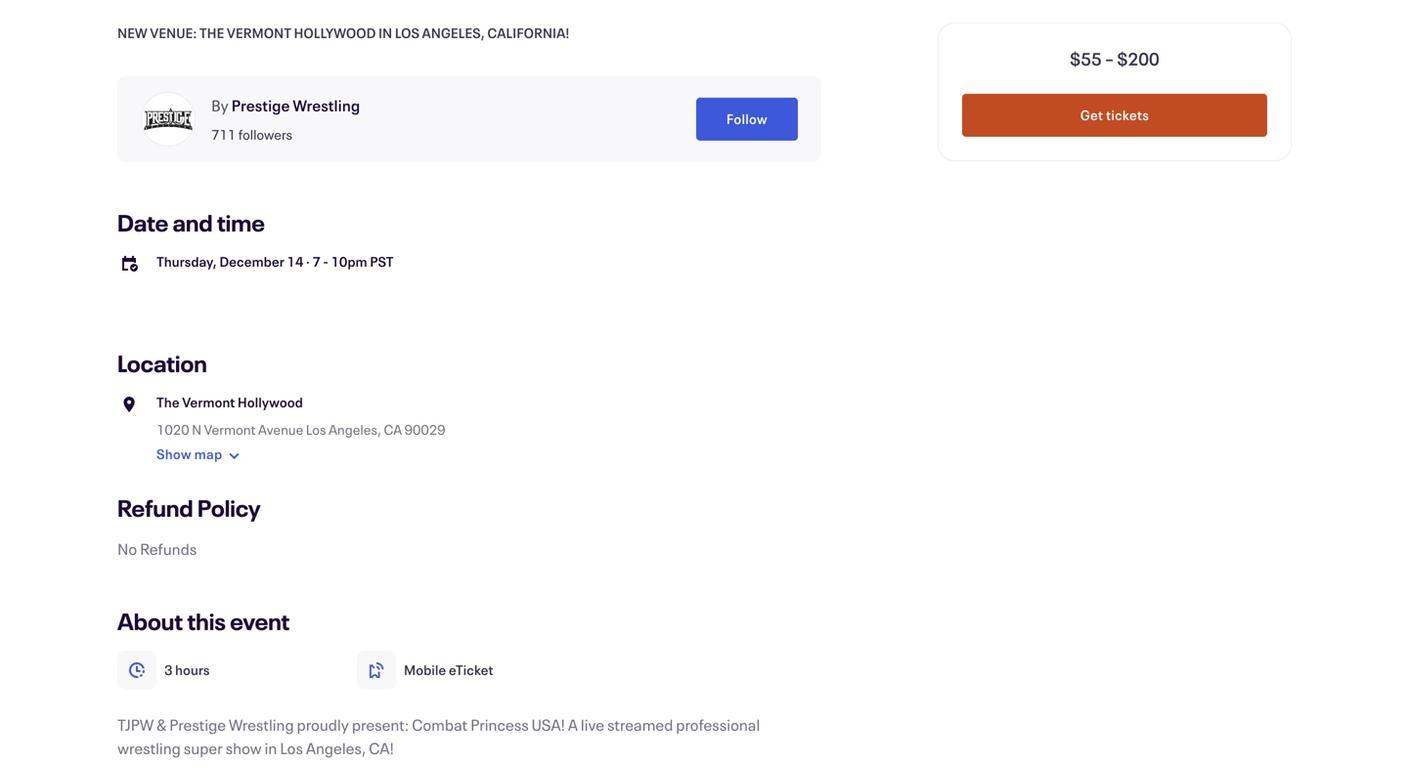 Task type: describe. For each thing, give the bounding box(es) containing it.
professional
[[676, 715, 760, 736]]

show
[[156, 446, 192, 464]]

1 vertical spatial vermont
[[204, 421, 256, 439]]

by
[[211, 95, 229, 116]]

streamed
[[607, 715, 673, 736]]

about this event
[[117, 606, 290, 637]]

eticket
[[449, 661, 493, 680]]

·
[[306, 253, 310, 271]]

tjpw
[[117, 715, 154, 736]]

a
[[568, 715, 578, 736]]

thursday, december 14 · 7 - 10pm pst
[[156, 253, 394, 271]]

pst
[[370, 253, 394, 271]]

10pm
[[331, 253, 367, 271]]

3
[[164, 661, 172, 680]]

show map
[[156, 446, 222, 464]]

and
[[173, 207, 213, 238]]

thursday,
[[156, 253, 217, 271]]

new
[[117, 24, 147, 42]]

3 hours
[[164, 661, 210, 680]]

present:
[[352, 715, 409, 736]]

hollywood
[[294, 24, 376, 42]]

date
[[117, 207, 168, 238]]

in
[[265, 738, 277, 759]]

vermont
[[227, 24, 291, 42]]

angeles, inside the "the vermont hollywood 1020 n vermont avenue los angeles, ca 90029"
[[329, 421, 381, 439]]

prestige inside by prestige wrestling 711 followers
[[231, 95, 290, 116]]

los
[[395, 24, 419, 42]]

n
[[192, 421, 202, 439]]

in
[[378, 24, 392, 42]]

no refunds
[[117, 539, 197, 560]]

–
[[1105, 47, 1114, 70]]

wrestling inside by prestige wrestling 711 followers
[[293, 95, 360, 116]]

map
[[194, 446, 222, 464]]

about
[[117, 606, 183, 637]]

angeles, inside tjpw & prestige wrestling proudly present: combat princess usa! a live streamed professional wrestling super show in los angeles, ca!
[[306, 738, 366, 759]]

the vermont hollywood 1020 n vermont avenue los angeles, ca 90029
[[156, 394, 445, 439]]

0 vertical spatial vermont
[[182, 394, 235, 412]]

avenue
[[258, 421, 303, 439]]

december
[[219, 253, 284, 271]]

hollywood
[[238, 394, 303, 412]]

refunds
[[140, 539, 197, 560]]

location
[[117, 348, 207, 379]]



Task type: locate. For each thing, give the bounding box(es) containing it.
wrestling
[[293, 95, 360, 116], [229, 715, 294, 736]]

by prestige wrestling 711 followers
[[211, 95, 360, 144]]

0 vertical spatial wrestling
[[293, 95, 360, 116]]

the
[[156, 394, 180, 412]]

1 horizontal spatial los
[[306, 421, 326, 439]]

no
[[117, 539, 137, 560]]

los
[[306, 421, 326, 439], [280, 738, 303, 759]]

vermont
[[182, 394, 235, 412], [204, 421, 256, 439]]

follow
[[726, 110, 768, 128]]

show map button
[[156, 440, 246, 471]]

los right avenue
[[306, 421, 326, 439]]

venue:
[[150, 24, 197, 42]]

new venue: the vermont hollywood in los angeles, california!
[[117, 24, 569, 42]]

prestige up 'super'
[[169, 715, 226, 736]]

proudly
[[297, 715, 349, 736]]

0 vertical spatial los
[[306, 421, 326, 439]]

wrestling inside tjpw & prestige wrestling proudly present: combat princess usa! a live streamed professional wrestling super show in los angeles, ca!
[[229, 715, 294, 736]]

time
[[217, 207, 265, 238]]

policy
[[197, 493, 261, 524]]

get
[[1080, 106, 1103, 124]]

tickets
[[1106, 106, 1149, 124]]

wrestling up in at the bottom of the page
[[229, 715, 294, 736]]

prestige
[[231, 95, 290, 116], [169, 715, 226, 736]]

angeles,
[[422, 24, 485, 42]]

get tickets
[[1080, 106, 1149, 124]]

vermont up n
[[182, 394, 235, 412]]

0 horizontal spatial prestige
[[169, 715, 226, 736]]

ca!
[[369, 738, 394, 759]]

0 vertical spatial prestige
[[231, 95, 290, 116]]

7
[[312, 253, 321, 271]]

-
[[323, 253, 329, 271]]

1 horizontal spatial prestige
[[231, 95, 290, 116]]

ca
[[384, 421, 402, 439]]

angeles,
[[329, 421, 381, 439], [306, 738, 366, 759]]

$55 – $200
[[1070, 47, 1159, 70]]

get tickets button
[[962, 94, 1267, 137]]

wrestling down hollywood
[[293, 95, 360, 116]]

14
[[287, 253, 303, 271]]

vermont up the map
[[204, 421, 256, 439]]

1020
[[156, 421, 189, 439]]

los inside the "the vermont hollywood 1020 n vermont avenue los angeles, ca 90029"
[[306, 421, 326, 439]]

0 vertical spatial angeles,
[[329, 421, 381, 439]]

&
[[157, 715, 166, 736]]

refund
[[117, 493, 193, 524]]

los right in at the bottom of the page
[[280, 738, 303, 759]]

followers
[[238, 126, 292, 144]]

1 vertical spatial wrestling
[[229, 715, 294, 736]]

711
[[211, 126, 236, 144]]

los inside tjpw & prestige wrestling proudly present: combat princess usa! a live streamed professional wrestling super show in los angeles, ca!
[[280, 738, 303, 759]]

california!
[[487, 24, 569, 42]]

follow button
[[696, 98, 798, 141]]

the
[[199, 24, 224, 42]]

1 vertical spatial angeles,
[[306, 738, 366, 759]]

1 vertical spatial los
[[280, 738, 303, 759]]

super
[[184, 738, 223, 759]]

hours
[[175, 661, 210, 680]]

date and time
[[117, 207, 265, 238]]

princess
[[470, 715, 529, 736]]

refund policy
[[117, 493, 261, 524]]

mobile eticket
[[404, 661, 493, 680]]

mobile
[[404, 661, 446, 680]]

this
[[187, 606, 226, 637]]

0 horizontal spatial los
[[280, 738, 303, 759]]

$200
[[1117, 47, 1159, 70]]

combat
[[412, 715, 468, 736]]

prestige inside tjpw & prestige wrestling proudly present: combat princess usa! a live streamed professional wrestling super show in los angeles, ca!
[[169, 715, 226, 736]]

usa!
[[532, 715, 565, 736]]

live
[[581, 715, 604, 736]]

$55
[[1070, 47, 1102, 70]]

1 vertical spatial prestige
[[169, 715, 226, 736]]

tjpw & prestige wrestling proudly present: combat princess usa! a live streamed professional wrestling super show in los angeles, ca!
[[117, 715, 760, 759]]

wrestling
[[117, 738, 181, 759]]

show
[[225, 738, 262, 759]]

90029
[[404, 421, 445, 439]]

prestige up followers
[[231, 95, 290, 116]]

angeles, down proudly
[[306, 738, 366, 759]]

event
[[230, 606, 290, 637]]

organizer profile element
[[117, 76, 821, 162]]

angeles, left ca
[[329, 421, 381, 439]]



Task type: vqa. For each thing, say whether or not it's contained in the screenshot.
N
yes



